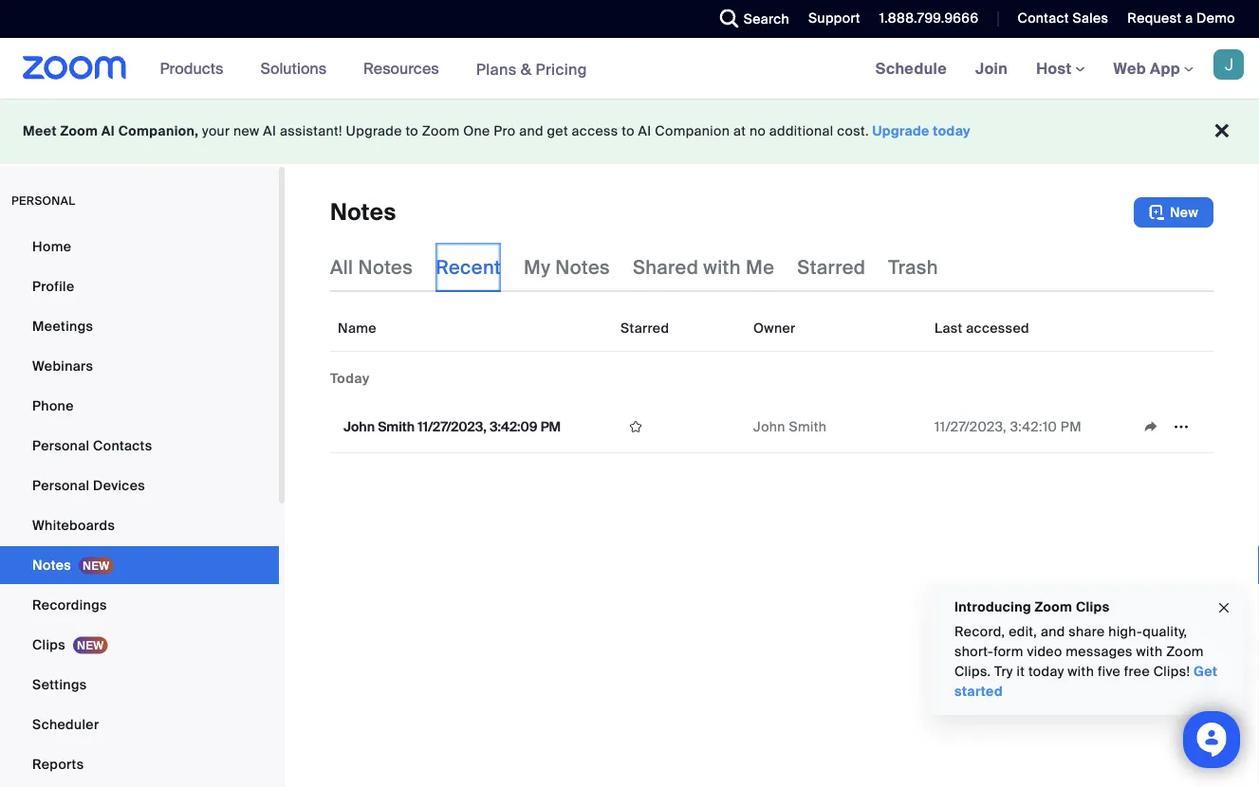 Task type: locate. For each thing, give the bounding box(es) containing it.
trash
[[889, 255, 938, 280]]

webinars link
[[0, 347, 279, 385]]

settings link
[[0, 666, 279, 704]]

0 horizontal spatial starred
[[621, 319, 669, 337]]

zoom left one at the top left of the page
[[422, 122, 460, 140]]

2 john from the left
[[754, 418, 786, 436]]

0 horizontal spatial ai
[[101, 122, 115, 140]]

ai right new
[[263, 122, 276, 140]]

1 horizontal spatial clips
[[1076, 598, 1110, 616]]

record,
[[955, 624, 1006, 641]]

clips up share
[[1076, 598, 1110, 616]]

request a demo link
[[1114, 0, 1259, 38], [1128, 9, 1236, 27]]

clips!
[[1154, 663, 1190, 681]]

1.888.799.9666 button
[[865, 0, 984, 38], [880, 9, 979, 27]]

zoom
[[60, 122, 98, 140], [422, 122, 460, 140], [1035, 598, 1073, 616], [1167, 644, 1204, 661]]

new
[[234, 122, 260, 140]]

access
[[572, 122, 618, 140]]

2 horizontal spatial ai
[[638, 122, 652, 140]]

sales
[[1073, 9, 1109, 27]]

1 vertical spatial starred
[[621, 319, 669, 337]]

john smith 11/27/2023, 3:42:09 pm button
[[338, 415, 567, 439]]

personal
[[32, 437, 90, 455], [32, 477, 90, 494]]

meet zoom ai companion, footer
[[0, 99, 1259, 164]]

1 vertical spatial and
[[1041, 624, 1065, 641]]

0 vertical spatial starred
[[797, 255, 866, 280]]

1 horizontal spatial upgrade
[[873, 122, 930, 140]]

personal devices
[[32, 477, 145, 494]]

11/27/2023, left 3:42:10
[[935, 418, 1007, 436]]

reports
[[32, 756, 84, 774]]

with down 'messages'
[[1068, 663, 1095, 681]]

1.888.799.9666 button up schedule
[[865, 0, 984, 38]]

plans & pricing
[[476, 59, 587, 79]]

1 vertical spatial today
[[1029, 663, 1065, 681]]

2 personal from the top
[[32, 477, 90, 494]]

1 smith from the left
[[378, 418, 415, 436]]

a
[[1186, 9, 1193, 27]]

ai left companion
[[638, 122, 652, 140]]

five
[[1098, 663, 1121, 681]]

&
[[521, 59, 532, 79]]

3:42:10
[[1011, 418, 1057, 436]]

upgrade down product information navigation on the left top of page
[[346, 122, 402, 140]]

1 horizontal spatial pm
[[1061, 418, 1082, 436]]

0 horizontal spatial smith
[[378, 418, 415, 436]]

notes link
[[0, 547, 279, 585]]

and up video
[[1041, 624, 1065, 641]]

0 horizontal spatial john
[[344, 418, 375, 436]]

started
[[955, 683, 1003, 701]]

get
[[547, 122, 568, 140]]

meetings navigation
[[862, 38, 1259, 100]]

0 vertical spatial and
[[519, 122, 544, 140]]

at
[[734, 122, 746, 140]]

2 horizontal spatial with
[[1137, 644, 1163, 661]]

shared with me
[[633, 255, 775, 280]]

whiteboards link
[[0, 507, 279, 545]]

1 horizontal spatial ai
[[263, 122, 276, 140]]

john for john smith
[[754, 418, 786, 436]]

get started
[[955, 663, 1218, 701]]

notes right all
[[358, 255, 413, 280]]

with left me
[[704, 255, 741, 280]]

1 ai from the left
[[101, 122, 115, 140]]

quality,
[[1143, 624, 1188, 641]]

upgrade
[[346, 122, 402, 140], [873, 122, 930, 140]]

2 to from the left
[[622, 122, 635, 140]]

contact sales link
[[1004, 0, 1114, 38], [1018, 9, 1109, 27]]

my notes
[[524, 255, 610, 280]]

1 horizontal spatial today
[[1029, 663, 1065, 681]]

clips inside clips link
[[32, 636, 65, 654]]

11/27/2023, left 3:42:09
[[418, 418, 487, 436]]

plans
[[476, 59, 517, 79]]

1 vertical spatial personal
[[32, 477, 90, 494]]

messages
[[1066, 644, 1133, 661]]

personal down phone
[[32, 437, 90, 455]]

1 to from the left
[[406, 122, 419, 140]]

1 horizontal spatial 11/27/2023,
[[935, 418, 1007, 436]]

search button
[[706, 0, 794, 38]]

all
[[330, 255, 353, 280]]

support link
[[794, 0, 865, 38], [809, 9, 861, 27]]

11/27/2023, 3:42:10 pm
[[935, 418, 1082, 436]]

web app
[[1114, 58, 1181, 78]]

application
[[1136, 413, 1206, 441]]

profile
[[32, 278, 74, 295]]

john for john smith 11/27/2023, 3:42:09 pm
[[344, 418, 375, 436]]

1 horizontal spatial and
[[1041, 624, 1065, 641]]

starred down tabs of all notes page tab list on the top of the page
[[621, 319, 669, 337]]

personal for personal devices
[[32, 477, 90, 494]]

0 horizontal spatial upgrade
[[346, 122, 402, 140]]

1 personal from the top
[[32, 437, 90, 455]]

profile picture image
[[1214, 49, 1244, 80]]

0 vertical spatial with
[[704, 255, 741, 280]]

zoom up the edit,
[[1035, 598, 1073, 616]]

2 vertical spatial with
[[1068, 663, 1095, 681]]

meet zoom ai companion, your new ai assistant! upgrade to zoom one pro and get access to ai companion at no additional cost. upgrade today
[[23, 122, 971, 140]]

2 smith from the left
[[789, 418, 827, 436]]

with up free
[[1137, 644, 1163, 661]]

today down "join" link
[[933, 122, 971, 140]]

demo
[[1197, 9, 1236, 27]]

app
[[1150, 58, 1181, 78]]

11/27/2023,
[[418, 418, 487, 436], [935, 418, 1007, 436]]

contact
[[1018, 9, 1069, 27]]

all notes
[[330, 255, 413, 280]]

0 horizontal spatial with
[[704, 255, 741, 280]]

1 horizontal spatial to
[[622, 122, 635, 140]]

companion
[[655, 122, 730, 140]]

introducing
[[955, 598, 1032, 616]]

clips up settings
[[32, 636, 65, 654]]

plans & pricing link
[[476, 59, 587, 79], [476, 59, 587, 79]]

0 vertical spatial today
[[933, 122, 971, 140]]

banner
[[0, 38, 1259, 100]]

john
[[344, 418, 375, 436], [754, 418, 786, 436]]

0 vertical spatial personal
[[32, 437, 90, 455]]

0 horizontal spatial to
[[406, 122, 419, 140]]

notes up recordings
[[32, 557, 71, 574]]

meetings link
[[0, 308, 279, 345]]

pricing
[[536, 59, 587, 79]]

banner containing products
[[0, 38, 1259, 100]]

products
[[160, 58, 223, 78]]

john inside john smith 11/27/2023, 3:42:09 pm button
[[344, 418, 375, 436]]

1 horizontal spatial starred
[[797, 255, 866, 280]]

0 vertical spatial clips
[[1076, 598, 1110, 616]]

ai left companion,
[[101, 122, 115, 140]]

upgrade right cost.
[[873, 122, 930, 140]]

with
[[704, 255, 741, 280], [1137, 644, 1163, 661], [1068, 663, 1095, 681]]

recent
[[436, 255, 501, 280]]

pm
[[541, 418, 561, 436], [1061, 418, 1082, 436]]

starred
[[797, 255, 866, 280], [621, 319, 669, 337]]

to down resources dropdown button
[[406, 122, 419, 140]]

web
[[1114, 58, 1147, 78]]

0 horizontal spatial clips
[[32, 636, 65, 654]]

starred right me
[[797, 255, 866, 280]]

my
[[524, 255, 551, 280]]

1 john from the left
[[344, 418, 375, 436]]

2 11/27/2023, from the left
[[935, 418, 1007, 436]]

1 11/27/2023, from the left
[[418, 418, 487, 436]]

personal menu menu
[[0, 228, 279, 786]]

edit,
[[1009, 624, 1038, 641]]

close image
[[1217, 598, 1232, 619]]

personal for personal contacts
[[32, 437, 90, 455]]

get
[[1194, 663, 1218, 681]]

to right access
[[622, 122, 635, 140]]

webinars
[[32, 357, 93, 375]]

personal up the whiteboards
[[32, 477, 90, 494]]

0 horizontal spatial today
[[933, 122, 971, 140]]

0 horizontal spatial and
[[519, 122, 544, 140]]

1 horizontal spatial john
[[754, 418, 786, 436]]

notes
[[330, 198, 396, 227], [358, 255, 413, 280], [556, 255, 610, 280], [32, 557, 71, 574]]

1 pm from the left
[[541, 418, 561, 436]]

assistant!
[[280, 122, 342, 140]]

pm right 3:42:09
[[541, 418, 561, 436]]

1 horizontal spatial smith
[[789, 418, 827, 436]]

pm right 3:42:10
[[1061, 418, 1082, 436]]

today
[[933, 122, 971, 140], [1029, 663, 1065, 681]]

1 upgrade from the left
[[346, 122, 402, 140]]

zoom up 'clips!'
[[1167, 644, 1204, 661]]

tabs of all notes page tab list
[[330, 243, 938, 292]]

today inside record, edit, and share high-quality, short-form video messages with zoom clips. try it today with five free clips!
[[1029, 663, 1065, 681]]

0 horizontal spatial 11/27/2023,
[[418, 418, 487, 436]]

smith inside john smith 11/27/2023, 3:42:09 pm button
[[378, 418, 415, 436]]

1 vertical spatial clips
[[32, 636, 65, 654]]

and left get
[[519, 122, 544, 140]]

0 horizontal spatial pm
[[541, 418, 561, 436]]

john smith
[[754, 418, 827, 436]]

today down video
[[1029, 663, 1065, 681]]

get started link
[[955, 663, 1218, 701]]

scheduler link
[[0, 706, 279, 744]]

upgrade today link
[[873, 122, 971, 140]]

zoom inside record, edit, and share high-quality, short-form video messages with zoom clips. try it today with five free clips!
[[1167, 644, 1204, 661]]

share image
[[1136, 419, 1166, 436]]



Task type: describe. For each thing, give the bounding box(es) containing it.
additional
[[770, 122, 834, 140]]

today inside meet zoom ai companion, footer
[[933, 122, 971, 140]]

support
[[809, 9, 861, 27]]

1 vertical spatial with
[[1137, 644, 1163, 661]]

host button
[[1037, 58, 1085, 78]]

phone
[[32, 397, 74, 415]]

host
[[1037, 58, 1076, 78]]

meetings
[[32, 317, 93, 335]]

devices
[[93, 477, 145, 494]]

zoom logo image
[[23, 56, 127, 80]]

contact sales
[[1018, 9, 1109, 27]]

join link
[[962, 38, 1022, 99]]

schedule link
[[862, 38, 962, 99]]

form
[[994, 644, 1024, 661]]

notes up all notes
[[330, 198, 396, 227]]

last accessed
[[935, 319, 1030, 337]]

owner
[[754, 319, 796, 337]]

starred inside tabs of all notes page tab list
[[797, 255, 866, 280]]

your
[[202, 122, 230, 140]]

settings
[[32, 676, 87, 694]]

2 ai from the left
[[263, 122, 276, 140]]

john smith 11/27/2023, 3:42:09 pm unstarred image
[[621, 419, 651, 436]]

today
[[330, 370, 370, 387]]

resources
[[364, 58, 439, 78]]

it
[[1017, 663, 1025, 681]]

3 ai from the left
[[638, 122, 652, 140]]

request a demo
[[1128, 9, 1236, 27]]

share
[[1069, 624, 1105, 641]]

1 horizontal spatial with
[[1068, 663, 1095, 681]]

join
[[976, 58, 1008, 78]]

products button
[[160, 38, 232, 99]]

john smith 11/27/2023, 3:42:09 pm
[[344, 418, 561, 436]]

personal contacts link
[[0, 427, 279, 465]]

product information navigation
[[146, 38, 602, 100]]

contacts
[[93, 437, 152, 455]]

personal contacts
[[32, 437, 152, 455]]

short-
[[955, 644, 994, 661]]

web app button
[[1114, 58, 1194, 78]]

pm inside button
[[541, 418, 561, 436]]

one
[[463, 122, 490, 140]]

video
[[1027, 644, 1063, 661]]

smith for john smith
[[789, 418, 827, 436]]

phone link
[[0, 387, 279, 425]]

2 upgrade from the left
[[873, 122, 930, 140]]

cost.
[[837, 122, 869, 140]]

clips.
[[955, 663, 991, 681]]

11/27/2023, inside button
[[418, 418, 487, 436]]

solutions button
[[260, 38, 335, 99]]

scheduler
[[32, 716, 99, 734]]

no
[[750, 122, 766, 140]]

with inside tabs of all notes page tab list
[[704, 255, 741, 280]]

and inside meet zoom ai companion, footer
[[519, 122, 544, 140]]

new button
[[1134, 197, 1214, 228]]

2 pm from the left
[[1061, 418, 1082, 436]]

smith for john smith 11/27/2023, 3:42:09 pm
[[378, 418, 415, 436]]

whiteboards
[[32, 517, 115, 534]]

more options for john smith 11/27/2023, 3:42:09 pm image
[[1166, 419, 1197, 436]]

recordings link
[[0, 587, 279, 625]]

personal devices link
[[0, 467, 279, 505]]

me
[[746, 255, 775, 280]]

home
[[32, 238, 71, 255]]

zoom right meet
[[60, 122, 98, 140]]

solutions
[[260, 58, 327, 78]]

new
[[1170, 204, 1199, 221]]

clips link
[[0, 626, 279, 664]]

notes inside 'personal menu' menu
[[32, 557, 71, 574]]

last
[[935, 319, 963, 337]]

notes right my
[[556, 255, 610, 280]]

introducing zoom clips
[[955, 598, 1110, 616]]

pro
[[494, 122, 516, 140]]

try
[[995, 663, 1013, 681]]

recordings
[[32, 597, 107, 614]]

free
[[1125, 663, 1150, 681]]

name
[[338, 319, 377, 337]]

1.888.799.9666
[[880, 9, 979, 27]]

home link
[[0, 228, 279, 266]]

resources button
[[364, 38, 448, 99]]

and inside record, edit, and share high-quality, short-form video messages with zoom clips. try it today with five free clips!
[[1041, 624, 1065, 641]]

shared
[[633, 255, 699, 280]]

personal
[[11, 194, 75, 208]]

1.888.799.9666 button up schedule link
[[880, 9, 979, 27]]

accessed
[[966, 319, 1030, 337]]

profile link
[[0, 268, 279, 306]]

3:42:09
[[490, 418, 538, 436]]

high-
[[1109, 624, 1143, 641]]

search
[[744, 10, 790, 28]]

request
[[1128, 9, 1182, 27]]



Task type: vqa. For each thing, say whether or not it's contained in the screenshot.
the leftmost Time
no



